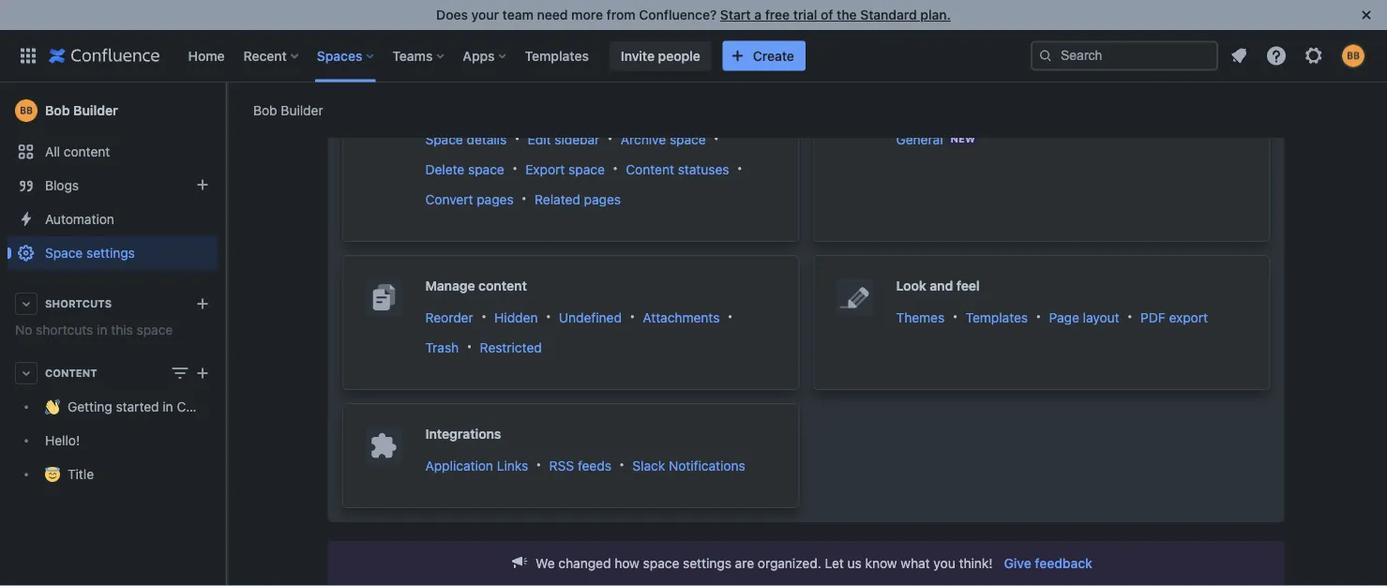Task type: vqa. For each thing, say whether or not it's contained in the screenshot.
the Give
yes



Task type: locate. For each thing, give the bounding box(es) containing it.
rss feeds link
[[549, 458, 612, 473]]

templates link
[[519, 41, 595, 71], [966, 309, 1028, 325]]

confluence
[[177, 399, 246, 415]]

2 bob from the left
[[45, 103, 70, 118]]

0 horizontal spatial builder
[[73, 103, 118, 118]]

general new
[[896, 131, 976, 147]]

page layout
[[1049, 309, 1120, 325]]

add shortcut image
[[191, 293, 214, 315]]

trial
[[793, 7, 817, 23]]

a
[[754, 7, 762, 23]]

trash
[[425, 339, 459, 355]]

builder inside space element
[[73, 103, 118, 118]]

no
[[15, 322, 32, 338]]

banner
[[0, 30, 1387, 83]]

space for delete space
[[468, 161, 504, 177]]

templates down feel
[[966, 309, 1028, 325]]

search image
[[1038, 48, 1053, 63]]

content for content statuses
[[626, 161, 674, 177]]

in
[[97, 322, 107, 338], [163, 399, 173, 415]]

slack notifications link
[[633, 458, 745, 473]]

space settings
[[328, 18, 473, 44], [45, 245, 135, 261]]

1 vertical spatial space settings
[[45, 245, 135, 261]]

bob up all
[[45, 103, 70, 118]]

bob builder up the 'all content'
[[45, 103, 118, 118]]

settings left the are
[[683, 556, 732, 571]]

invite
[[621, 48, 655, 63]]

0 horizontal spatial templates
[[525, 48, 589, 63]]

1 horizontal spatial content
[[626, 161, 674, 177]]

home
[[188, 48, 225, 63]]

shortcuts
[[36, 322, 93, 338]]

1 horizontal spatial space
[[328, 18, 390, 44]]

0 horizontal spatial in
[[97, 322, 107, 338]]

organized.
[[758, 556, 822, 571]]

all content link
[[8, 135, 218, 169]]

content right all
[[64, 144, 110, 159]]

content down archive
[[626, 161, 674, 177]]

jump
[[1090, 24, 1123, 39]]

archive
[[621, 131, 666, 147]]

home link
[[182, 41, 230, 71]]

in right started
[[163, 399, 173, 415]]

1 vertical spatial in
[[163, 399, 173, 415]]

appswitcher icon image
[[17, 45, 39, 67]]

bob builder inside space element
[[45, 103, 118, 118]]

how
[[615, 556, 640, 571]]

0 horizontal spatial content
[[64, 144, 110, 159]]

2 bob builder from the left
[[45, 103, 118, 118]]

getting started in confluence
[[68, 399, 246, 415]]

tree containing getting started in confluence
[[8, 390, 246, 492]]

templates
[[525, 48, 589, 63], [966, 309, 1028, 325]]

settings up "teams"
[[394, 18, 473, 44]]

1 vertical spatial content
[[45, 367, 97, 379]]

blogs
[[45, 178, 79, 193]]

1 horizontal spatial templates link
[[966, 309, 1028, 325]]

notification icon image
[[1228, 45, 1250, 67]]

2 builder from the left
[[73, 103, 118, 118]]

details
[[467, 131, 507, 147]]

are
[[735, 556, 754, 571]]

0 horizontal spatial settings
[[86, 245, 135, 261]]

free
[[765, 7, 790, 23]]

0 vertical spatial content
[[64, 144, 110, 159]]

space settings inside space settings link
[[45, 245, 135, 261]]

create content image
[[191, 362, 214, 385]]

settings
[[394, 18, 473, 44], [86, 245, 135, 261], [683, 556, 732, 571]]

give feedback button
[[993, 549, 1104, 579]]

content for content
[[45, 367, 97, 379]]

space up 'spaces'
[[328, 18, 390, 44]]

0 horizontal spatial space
[[45, 245, 83, 261]]

shortcuts button
[[8, 287, 218, 321]]

0 horizontal spatial space settings
[[45, 245, 135, 261]]

settings down automation link
[[86, 245, 135, 261]]

1 horizontal spatial content
[[479, 278, 527, 294]]

tree
[[8, 390, 246, 492]]

0 vertical spatial in
[[97, 322, 107, 338]]

more
[[571, 7, 603, 23]]

1 vertical spatial content
[[479, 278, 527, 294]]

0 vertical spatial space
[[328, 18, 390, 44]]

1 pages from the left
[[477, 191, 514, 207]]

in for started
[[163, 399, 173, 415]]

bob builder down recent dropdown button
[[253, 102, 323, 118]]

team
[[503, 7, 534, 23]]

attachments
[[643, 309, 720, 325]]

2 vertical spatial settings
[[683, 556, 732, 571]]

content up getting
[[45, 367, 97, 379]]

create button
[[723, 41, 806, 71]]

feel
[[957, 278, 980, 294]]

space settings up "teams"
[[328, 18, 473, 44]]

0 vertical spatial settings
[[394, 18, 473, 44]]

space settings down automation
[[45, 245, 135, 261]]

new
[[951, 133, 976, 145]]

templates link down feel
[[966, 309, 1028, 325]]

space down automation
[[45, 245, 83, 261]]

templates inside global element
[[525, 48, 589, 63]]

start a free trial of the standard plan. link
[[720, 7, 951, 23]]

builder up all content link
[[73, 103, 118, 118]]

delete space
[[425, 161, 504, 177]]

started
[[116, 399, 159, 415]]

reorder link
[[425, 309, 473, 325]]

0 horizontal spatial pages
[[477, 191, 514, 207]]

pages right related
[[584, 191, 621, 207]]

content up hidden on the left of the page
[[479, 278, 527, 294]]

1 horizontal spatial settings
[[394, 18, 473, 44]]

space for archive space
[[670, 131, 706, 147]]

to
[[1127, 24, 1139, 39]]

bob right collapse sidebar icon
[[253, 102, 277, 118]]

bob builder link up all content link
[[8, 92, 218, 129]]

settings icon image
[[1303, 45, 1326, 67]]

content
[[626, 161, 674, 177], [45, 367, 97, 379]]

1 vertical spatial templates link
[[966, 309, 1028, 325]]

1 horizontal spatial bob
[[253, 102, 277, 118]]

content inside space element
[[64, 144, 110, 159]]

pages
[[477, 191, 514, 207], [584, 191, 621, 207]]

themes
[[896, 309, 945, 325]]

general link
[[896, 131, 943, 147]]

standard
[[860, 7, 917, 23]]

close image
[[1356, 4, 1378, 26]]

pdf export link
[[1141, 309, 1208, 325]]

bob builder
[[253, 102, 323, 118], [45, 103, 118, 118]]

1 horizontal spatial builder
[[281, 102, 323, 118]]

2 horizontal spatial space
[[425, 131, 463, 147]]

spaces button
[[311, 41, 381, 71]]

1 horizontal spatial in
[[163, 399, 173, 415]]

1 horizontal spatial bob builder
[[253, 102, 323, 118]]

hello!
[[45, 433, 80, 448]]

all content
[[45, 144, 110, 159]]

builder down recent dropdown button
[[281, 102, 323, 118]]

0 vertical spatial templates link
[[519, 41, 595, 71]]

attachments link
[[643, 309, 720, 325]]

space down details
[[468, 161, 504, 177]]

1 vertical spatial templates
[[966, 309, 1028, 325]]

0 horizontal spatial bob
[[45, 103, 70, 118]]

changed
[[559, 556, 611, 571]]

space up content statuses
[[670, 131, 706, 147]]

links
[[497, 458, 528, 473]]

2 horizontal spatial settings
[[683, 556, 732, 571]]

0 horizontal spatial content
[[45, 367, 97, 379]]

0 horizontal spatial bob builder
[[45, 103, 118, 118]]

bob builder link
[[8, 92, 218, 129], [253, 101, 323, 120]]

2 pages from the left
[[584, 191, 621, 207]]

blogs link
[[8, 169, 218, 203]]

1 horizontal spatial templates
[[966, 309, 1028, 325]]

space up 'related pages'
[[569, 161, 605, 177]]

slack
[[633, 458, 665, 473]]

let
[[825, 556, 844, 571]]

content inside dropdown button
[[45, 367, 97, 379]]

convert
[[425, 191, 473, 207]]

content button
[[8, 356, 218, 390]]

automation link
[[8, 203, 218, 236]]

start
[[720, 7, 751, 23]]

space details
[[425, 131, 507, 147]]

global element
[[11, 30, 1031, 82]]

think!
[[959, 556, 993, 571]]

space for export space
[[569, 161, 605, 177]]

undefined link
[[559, 309, 622, 325]]

templates down need
[[525, 48, 589, 63]]

bob builder link down recent dropdown button
[[253, 101, 323, 120]]

help icon image
[[1265, 45, 1288, 67]]

0 vertical spatial templates
[[525, 48, 589, 63]]

getting started in confluence link
[[8, 390, 246, 424]]

0 vertical spatial space settings
[[328, 18, 473, 44]]

templates link down need
[[519, 41, 595, 71]]

space up delete
[[425, 131, 463, 147]]

1 vertical spatial settings
[[86, 245, 135, 261]]

1 horizontal spatial pages
[[584, 191, 621, 207]]

pages down the delete space
[[477, 191, 514, 207]]

feeds
[[578, 458, 612, 473]]

jump to setting...
[[1090, 24, 1196, 39]]

in left this
[[97, 322, 107, 338]]

sidebar
[[555, 131, 600, 147]]

confluence image
[[49, 45, 160, 67], [49, 45, 160, 67]]

0 vertical spatial content
[[626, 161, 674, 177]]

1 bob builder from the left
[[253, 102, 323, 118]]



Task type: describe. For each thing, give the bounding box(es) containing it.
notifications
[[669, 458, 745, 473]]

feedback
[[1035, 556, 1093, 571]]

you
[[934, 556, 956, 571]]

does
[[436, 7, 468, 23]]

page layout link
[[1049, 309, 1120, 325]]

and
[[930, 278, 953, 294]]

0 horizontal spatial bob builder link
[[8, 92, 218, 129]]

title link
[[8, 458, 218, 492]]

title
[[68, 467, 94, 482]]

space details link
[[425, 131, 507, 147]]

edit sidebar link
[[528, 131, 600, 147]]

space right how on the left bottom
[[643, 556, 679, 571]]

collapse sidebar image
[[205, 92, 246, 129]]

archive space
[[621, 131, 706, 147]]

0 horizontal spatial templates link
[[519, 41, 595, 71]]

application
[[425, 458, 493, 473]]

application links
[[425, 458, 528, 473]]

general
[[896, 131, 943, 147]]

need
[[537, 7, 568, 23]]

hello! link
[[8, 424, 218, 458]]

recent
[[244, 48, 287, 63]]

what
[[901, 556, 930, 571]]

apps button
[[457, 41, 514, 71]]

pdf
[[1141, 309, 1166, 325]]

shortcuts
[[45, 298, 112, 310]]

create a blog image
[[191, 174, 214, 196]]

related
[[535, 191, 581, 207]]

settings inside space element
[[86, 245, 135, 261]]

content for all content
[[64, 144, 110, 159]]

export
[[1169, 309, 1208, 325]]

convert pages
[[425, 191, 514, 207]]

space element
[[0, 83, 246, 586]]

content statuses link
[[626, 161, 729, 177]]

hidden link
[[495, 309, 538, 325]]

does your team need more from confluence? start a free trial of the standard plan.
[[436, 7, 951, 23]]

in for shortcuts
[[97, 322, 107, 338]]

archive space link
[[621, 131, 706, 147]]

rss feeds
[[549, 458, 612, 473]]

restricted link
[[480, 339, 542, 355]]

edit sidebar
[[528, 131, 600, 147]]

manage
[[425, 278, 475, 294]]

reorder
[[425, 309, 473, 325]]

pages for related pages
[[584, 191, 621, 207]]

application links link
[[425, 458, 528, 473]]

rss
[[549, 458, 574, 473]]

your
[[471, 7, 499, 23]]

integrations
[[425, 426, 501, 442]]

trash link
[[425, 339, 459, 355]]

change view image
[[169, 362, 191, 385]]

all
[[45, 144, 60, 159]]

statuses
[[678, 161, 729, 177]]

Search field
[[1031, 41, 1219, 71]]

us
[[848, 556, 862, 571]]

themes link
[[896, 309, 945, 325]]

content for manage content
[[479, 278, 527, 294]]

setting...
[[1142, 24, 1196, 39]]

manage content
[[425, 278, 527, 294]]

confluence?
[[639, 7, 717, 23]]

page
[[1049, 309, 1080, 325]]

automation
[[45, 212, 114, 227]]

2 vertical spatial space
[[45, 245, 83, 261]]

1 horizontal spatial bob builder link
[[253, 101, 323, 120]]

know
[[865, 556, 897, 571]]

related pages
[[535, 191, 621, 207]]

convert pages link
[[425, 191, 514, 207]]

bob inside space element
[[45, 103, 70, 118]]

plan.
[[921, 7, 951, 23]]

pages for convert pages
[[477, 191, 514, 207]]

1 horizontal spatial space settings
[[328, 18, 473, 44]]

create
[[753, 48, 794, 63]]

invite people button
[[610, 41, 712, 71]]

banner containing home
[[0, 30, 1387, 83]]

layout
[[1083, 309, 1120, 325]]

slack notifications
[[633, 458, 745, 473]]

getting
[[68, 399, 112, 415]]

related pages link
[[535, 191, 621, 207]]

we changed how space settings are organized. let us know what you think!
[[536, 556, 993, 571]]

no shortcuts in this space
[[15, 322, 173, 338]]

the
[[837, 7, 857, 23]]

delete
[[425, 161, 465, 177]]

edit
[[528, 131, 551, 147]]

1 vertical spatial space
[[425, 131, 463, 147]]

teams
[[392, 48, 433, 63]]

space right this
[[137, 322, 173, 338]]

1 builder from the left
[[281, 102, 323, 118]]

we
[[536, 556, 555, 571]]

export space link
[[526, 161, 605, 177]]

space settings link
[[8, 236, 218, 270]]

teams button
[[387, 41, 452, 71]]

this
[[111, 322, 133, 338]]

invite people
[[621, 48, 700, 63]]

export space
[[526, 161, 605, 177]]

1 bob from the left
[[253, 102, 277, 118]]

content statuses
[[626, 161, 729, 177]]

export
[[526, 161, 565, 177]]

restricted
[[480, 339, 542, 355]]

tree inside space element
[[8, 390, 246, 492]]



